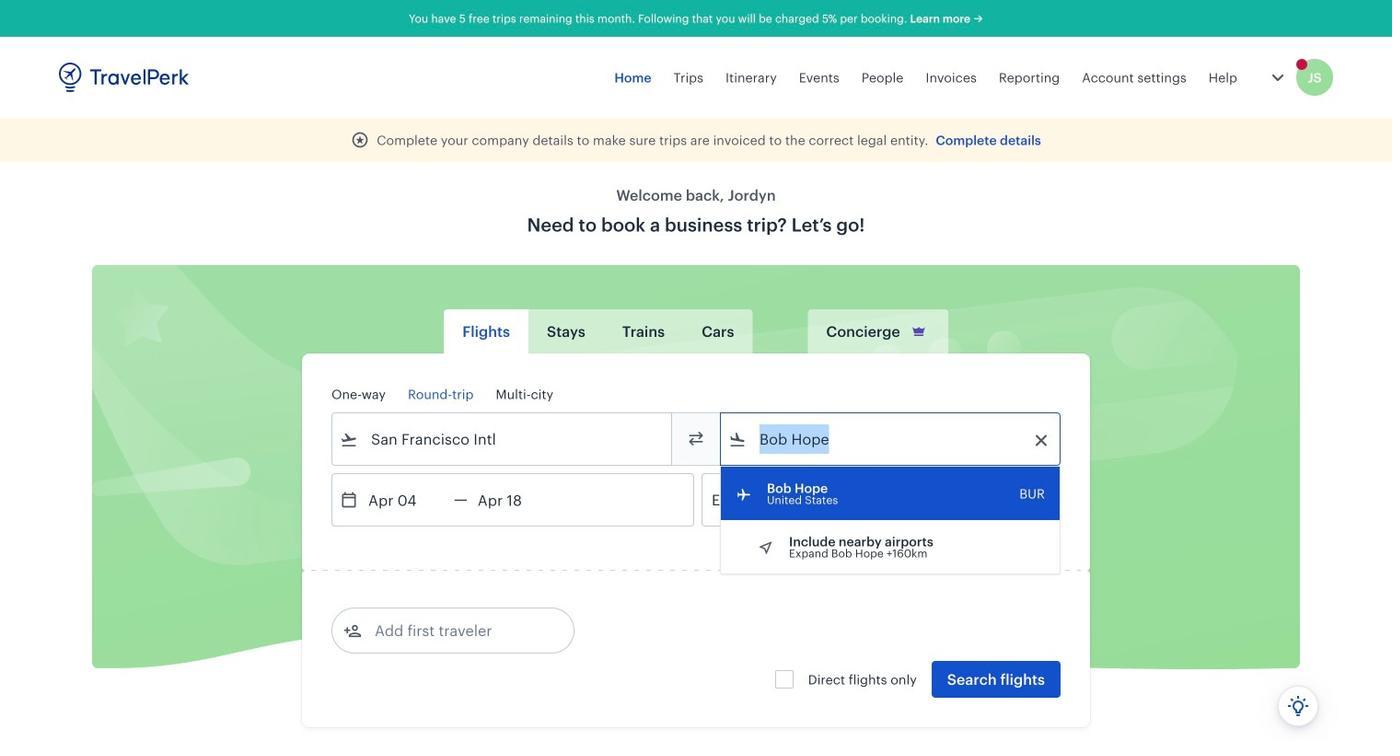 Task type: describe. For each thing, give the bounding box(es) containing it.
Return text field
[[468, 474, 563, 526]]

To search field
[[747, 425, 1036, 454]]

Depart text field
[[358, 474, 454, 526]]

From search field
[[358, 425, 647, 454]]



Task type: locate. For each thing, give the bounding box(es) containing it.
Add first traveler search field
[[362, 616, 553, 646]]



